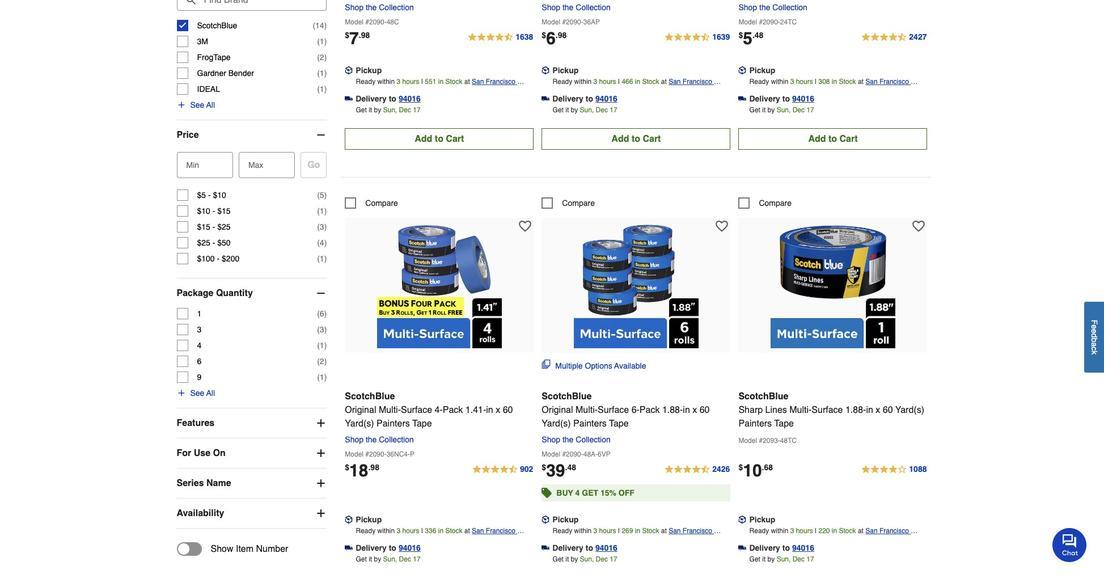 Task type: locate. For each thing, give the bounding box(es) containing it.
2 painters from the left
[[573, 418, 607, 429]]

2 add to cart button from the left
[[542, 128, 731, 150]]

at right 220
[[858, 527, 864, 535]]

.48
[[753, 30, 764, 39], [565, 463, 576, 472]]

) for 9
[[324, 373, 327, 382]]

2 horizontal spatial compare
[[759, 198, 792, 207]]

the up model # 2090-48c
[[366, 3, 377, 12]]

9 ) from the top
[[324, 238, 327, 247]]

) for $5 - $10
[[324, 190, 327, 200]]

dec down ready within 3 hours | 269 in stock at san francisco lowe's
[[596, 555, 608, 563]]

model for model # 2090-48a-6vp
[[542, 450, 560, 458]]

stock inside ready within 3 hours | 220 in stock at san francisco lowe's
[[839, 527, 856, 535]]

stock right 466
[[642, 77, 659, 85]]

1 ) from the top
[[324, 21, 327, 30]]

shop the collection link up model # 2090-36ap
[[542, 3, 615, 12]]

scotchblue inside scotchblue original multi-surface 6-pack 1.88-in x 60 yard(s) painters tape
[[542, 391, 592, 401]]

0 horizontal spatial 4
[[197, 341, 202, 350]]

0 horizontal spatial $25
[[197, 238, 210, 247]]

0 horizontal spatial $10
[[197, 206, 210, 215]]

1
[[320, 37, 324, 46], [320, 69, 324, 78], [320, 84, 324, 93], [320, 206, 324, 215], [320, 254, 324, 263], [197, 309, 202, 318], [320, 341, 324, 350], [320, 373, 324, 382]]

3 tape from the left
[[774, 418, 794, 429]]

2 all from the top
[[206, 388, 215, 397]]

pack inside scotchblue original multi-surface 6-pack 1.88-in x 60 yard(s) painters tape
[[640, 405, 660, 415]]

0 horizontal spatial add to cart
[[415, 134, 464, 144]]

chat invite button image
[[1053, 527, 1087, 562]]

0 vertical spatial 4
[[320, 238, 324, 247]]

4
[[320, 238, 324, 247], [197, 341, 202, 350], [575, 488, 580, 497]]

within for ready within 3 hours | 551 in stock at san francisco lowe's
[[377, 77, 395, 85]]

6 down minus icon on the left of the page
[[320, 309, 324, 318]]

stock inside ready within 3 hours | 308 in stock at san francisco lowe's
[[839, 77, 856, 85]]

2 horizontal spatial add
[[808, 134, 826, 144]]

hours inside ready within 3 hours | 220 in stock at san francisco lowe's
[[796, 527, 813, 535]]

-
[[208, 190, 211, 200], [213, 206, 215, 215], [213, 222, 215, 231], [213, 238, 215, 247], [217, 254, 220, 263]]

shop the collection up model # 2090-24tc
[[739, 3, 808, 12]]

package
[[177, 288, 214, 298]]

dec down ready within 3 hours | 551 in stock at san francisco lowe's
[[399, 106, 411, 114]]

truck filled image for ready within 3 hours | 466 in stock at san francisco lowe's
[[542, 95, 550, 103]]

2 truck filled image from the left
[[739, 95, 747, 103]]

0 horizontal spatial truck filled image
[[542, 95, 550, 103]]

4 down ( 5 ) on the top left of page
[[320, 238, 324, 247]]

see all down "ideal" on the left top of the page
[[190, 100, 215, 109]]

tape up 6vp
[[609, 418, 629, 429]]

4 for buy
[[575, 488, 580, 497]]

lowe's inside ready within 3 hours | 551 in stock at san francisco lowe's
[[472, 89, 493, 97]]

17 for 551
[[413, 106, 421, 114]]

san inside ready within 3 hours | 308 in stock at san francisco lowe's
[[866, 77, 878, 85]]

series name button
[[177, 468, 327, 498]]

pack left 1.41-
[[443, 405, 463, 415]]

hours
[[402, 77, 419, 85], [599, 77, 616, 85], [796, 77, 813, 85], [402, 527, 419, 535], [599, 527, 616, 535], [796, 527, 813, 535]]

( for $5 - $10
[[317, 190, 320, 200]]

1 horizontal spatial $10
[[213, 190, 226, 200]]

$ inside $ 6 .98
[[542, 30, 546, 39]]

1 compare from the left
[[365, 198, 398, 207]]

san right 220
[[866, 527, 878, 535]]

2 for 3
[[320, 357, 324, 366]]

3 ( 1 ) from the top
[[317, 84, 327, 93]]

1 ( 1 ) from the top
[[317, 37, 327, 46]]

shop up model # 2090-24tc
[[739, 3, 757, 12]]

2 ) from the top
[[324, 37, 327, 46]]

$15 down $10 - $15
[[197, 222, 210, 231]]

cart down ready within 3 hours | 308 in stock at san francisco lowe's
[[840, 134, 858, 144]]

0 horizontal spatial cart
[[446, 134, 464, 144]]

original
[[345, 405, 376, 415], [542, 405, 573, 415]]

0 horizontal spatial tape
[[412, 418, 432, 429]]

4.5 stars image containing 2426
[[664, 463, 731, 476]]

by for ready within 3 hours | 269 in stock at san francisco lowe's
[[571, 555, 578, 563]]

17 down the "ready within 3 hours | 336 in stock at san francisco lowe's"
[[413, 555, 421, 563]]

at inside ready within 3 hours | 466 in stock at san francisco lowe's
[[661, 77, 667, 85]]

0 vertical spatial 6
[[546, 28, 556, 48]]

go button
[[301, 152, 327, 178]]

ready inside the "ready within 3 hours | 336 in stock at san francisco lowe's"
[[356, 527, 376, 535]]

1 horizontal spatial $25
[[217, 222, 231, 231]]

1 vertical spatial ( 3 )
[[317, 325, 327, 334]]

- for $15
[[213, 222, 215, 231]]

$25 up $100
[[197, 238, 210, 247]]

on
[[213, 448, 226, 458]]

dec down ready within 3 hours | 308 in stock at san francisco lowe's
[[793, 106, 805, 114]]

x inside scotchblue original multi-surface 6-pack 1.88-in x 60 yard(s) painters tape
[[693, 405, 697, 415]]

1 vertical spatial all
[[206, 388, 215, 397]]

2 down ( 6 )
[[320, 357, 324, 366]]

2 for 14
[[320, 53, 324, 62]]

pickup image down 7
[[345, 66, 353, 74]]

5
[[743, 28, 753, 48], [320, 190, 324, 200]]

sun, down ready within 3 hours | 220 in stock at san francisco lowe's
[[777, 555, 791, 563]]

san inside ready within 3 hours | 269 in stock at san francisco lowe's
[[669, 527, 681, 535]]

actual price $18.98 element
[[345, 460, 379, 480]]

hours inside ready within 3 hours | 551 in stock at san francisco lowe's
[[402, 77, 419, 85]]

17 down ready within 3 hours | 308 in stock at san francisco lowe's
[[807, 106, 814, 114]]

2 surface from the left
[[598, 405, 629, 415]]

availability
[[177, 508, 224, 518]]

sun, down ready within 3 hours | 551 in stock at san francisco lowe's
[[383, 106, 397, 114]]

2 horizontal spatial multi-
[[790, 405, 812, 415]]

18
[[349, 460, 368, 480]]

1638
[[516, 32, 533, 41]]

get for ready within 3 hours | 466 in stock at san francisco lowe's
[[553, 106, 564, 114]]

94016 for 269
[[595, 543, 618, 552]]

ideal
[[197, 84, 220, 93]]

name
[[206, 478, 231, 488]]

1088
[[909, 464, 927, 473]]

6
[[546, 28, 556, 48], [320, 309, 324, 318], [197, 357, 202, 366]]

sun, for ready within 3 hours | 551 in stock at san francisco lowe's
[[383, 106, 397, 114]]

to for 308
[[783, 94, 790, 103]]

1 horizontal spatial compare
[[562, 198, 595, 207]]

6 ) from the top
[[324, 190, 327, 200]]

1 2 from the top
[[320, 53, 324, 62]]

multi- inside scotchblue original multi-surface 4-pack 1.41-in x 60 yard(s) painters tape
[[379, 405, 401, 415]]

delivery to 94016 for ready within 3 hours | 269 in stock at san francisco lowe's
[[553, 543, 618, 552]]

1 x from the left
[[496, 405, 500, 415]]

1 for 3m
[[320, 37, 324, 46]]

stock right 269
[[642, 527, 659, 535]]

at right 466
[[661, 77, 667, 85]]

0 horizontal spatial compare
[[365, 198, 398, 207]]

2 down 14
[[320, 53, 324, 62]]

0 horizontal spatial surface
[[401, 405, 432, 415]]

2 horizontal spatial tape
[[774, 418, 794, 429]]

x for 1.41-
[[496, 405, 500, 415]]

get it by sun, dec 17 down ready within 3 hours | 551 in stock at san francisco lowe's
[[356, 106, 421, 114]]

scotchblue for scotchblue
[[197, 21, 237, 30]]

sun, for ready within 3 hours | 220 in stock at san francisco lowe's
[[777, 555, 791, 563]]

$ right "902"
[[542, 463, 546, 472]]

shop the collection link
[[345, 3, 418, 12], [542, 3, 615, 12], [739, 3, 812, 12], [345, 435, 418, 444], [542, 435, 615, 444]]

stock right 551
[[445, 77, 462, 85]]

tape inside scotchblue original multi-surface 6-pack 1.88-in x 60 yard(s) painters tape
[[609, 418, 629, 429]]

1 horizontal spatial yard(s)
[[542, 418, 571, 429]]

2 horizontal spatial painters
[[739, 418, 772, 429]]

at inside ready within 3 hours | 269 in stock at san francisco lowe's
[[661, 527, 667, 535]]

11 ) from the top
[[324, 309, 327, 318]]

2 add from the left
[[612, 134, 629, 144]]

3 up "( 4 )"
[[320, 222, 324, 231]]

94016 for 220
[[792, 543, 814, 552]]

ready inside ready within 3 hours | 308 in stock at san francisco lowe's
[[750, 77, 769, 85]]

1639 button
[[664, 30, 731, 44]]

6 down model # 2090-36ap
[[546, 28, 556, 48]]

2 see from the top
[[190, 388, 204, 397]]

1 horizontal spatial heart outline image
[[716, 220, 728, 232]]

| for 220
[[815, 527, 817, 535]]

0 vertical spatial $15
[[217, 206, 231, 215]]

gardner bender
[[197, 69, 254, 78]]

0 horizontal spatial $15
[[197, 222, 210, 231]]

2 2 from the top
[[320, 357, 324, 366]]

sun,
[[383, 106, 397, 114], [580, 106, 594, 114], [777, 106, 791, 114], [383, 555, 397, 563], [580, 555, 594, 563], [777, 555, 791, 563]]

add to cart button
[[345, 128, 534, 150], [542, 128, 731, 150], [739, 128, 928, 150]]

plus image for for use on
[[316, 447, 327, 459]]

plus image inside series name button
[[316, 477, 327, 489]]

model up 7
[[345, 18, 364, 26]]

multi- inside scotchblue sharp lines multi-surface 1.88-in x 60 yard(s) painters tape
[[790, 405, 812, 415]]

1 vertical spatial 5
[[320, 190, 324, 200]]

0 vertical spatial 5
[[743, 28, 753, 48]]

| inside ready within 3 hours | 466 in stock at san francisco lowe's
[[618, 77, 620, 85]]

dec for 220
[[793, 555, 805, 563]]

get
[[582, 488, 598, 497]]

pickup image down actual price $5.48 element
[[739, 66, 747, 74]]

ready for ready within 3 hours | 308 in stock at san francisco lowe's
[[750, 77, 769, 85]]

1 for 4
[[320, 341, 324, 350]]

scotchblue inside scotchblue sharp lines multi-surface 1.88-in x 60 yard(s) painters tape
[[739, 391, 789, 401]]

39
[[546, 460, 565, 480]]

see down the 9
[[190, 388, 204, 397]]

2 ( 3 ) from the top
[[317, 325, 327, 334]]

stock
[[445, 77, 462, 85], [642, 77, 659, 85], [839, 77, 856, 85], [445, 527, 462, 535], [642, 527, 659, 535], [839, 527, 856, 535]]

2 cart from the left
[[643, 134, 661, 144]]

ready inside ready within 3 hours | 551 in stock at san francisco lowe's
[[356, 77, 376, 85]]

3 surface from the left
[[812, 405, 843, 415]]

multi- inside scotchblue original multi-surface 6-pack 1.88-in x 60 yard(s) painters tape
[[576, 405, 598, 415]]

0 horizontal spatial add
[[415, 134, 432, 144]]

0 horizontal spatial yard(s)
[[345, 418, 374, 429]]

yard(s) inside scotchblue original multi-surface 6-pack 1.88-in x 60 yard(s) painters tape
[[542, 418, 571, 429]]

add to cart button down ready within 3 hours | 308 in stock at san francisco lowe's
[[739, 128, 928, 150]]

ready for ready within 3 hours | 466 in stock at san francisco lowe's
[[553, 77, 572, 85]]

delivery to 94016 for ready within 3 hours | 466 in stock at san francisco lowe's
[[553, 94, 618, 103]]

# for 2090-48a-6vp
[[562, 450, 566, 458]]

3 inside ready within 3 hours | 466 in stock at san francisco lowe's
[[594, 77, 597, 85]]

0 horizontal spatial 1.88-
[[662, 405, 683, 415]]

1.88-
[[662, 405, 683, 415], [846, 405, 866, 415]]

.98 inside $ 18 .98
[[368, 463, 379, 472]]

$
[[345, 30, 349, 39], [542, 30, 546, 39], [739, 30, 743, 39], [345, 463, 349, 472], [542, 463, 546, 472], [739, 463, 743, 472]]

5002455895 element
[[739, 197, 792, 209]]

$ inside $ 7 .98
[[345, 30, 349, 39]]

0 vertical spatial .48
[[753, 30, 764, 39]]

1 horizontal spatial x
[[693, 405, 697, 415]]

2 original from the left
[[542, 405, 573, 415]]

pickup image down actual price $6.98 element
[[542, 66, 550, 74]]

2 horizontal spatial 4
[[575, 488, 580, 497]]

0 vertical spatial see all
[[190, 100, 215, 109]]

4 up the 9
[[197, 341, 202, 350]]

plus image inside 'features' button
[[316, 417, 327, 429]]

1 1.88- from the left
[[662, 405, 683, 415]]

see all button down "ideal" on the left top of the page
[[177, 99, 215, 111]]

tag filled image
[[542, 485, 552, 501]]

surface left 6-
[[598, 405, 629, 415]]

# up $ 6 .98
[[562, 18, 566, 26]]

pack inside scotchblue original multi-surface 4-pack 1.41-in x 60 yard(s) painters tape
[[443, 405, 463, 415]]

francisco inside ready within 3 hours | 220 in stock at san francisco lowe's
[[880, 527, 909, 535]]

( 3 ) down ( 6 )
[[317, 325, 327, 334]]

delivery for ready within 3 hours | 308 in stock at san francisco lowe's
[[749, 94, 780, 103]]

94016 for 466
[[595, 94, 618, 103]]

| left '308'
[[815, 77, 817, 85]]

14 ) from the top
[[324, 357, 327, 366]]

pickup image
[[345, 515, 353, 523]]

shop the collection for 24tc
[[739, 3, 808, 12]]

plus image for series name
[[316, 477, 327, 489]]

) for frogtape
[[324, 53, 327, 62]]

1 vertical spatial see all
[[190, 388, 215, 397]]

ready inside ready within 3 hours | 466 in stock at san francisco lowe's
[[553, 77, 572, 85]]

model # 2090-36nc4-p
[[345, 450, 415, 458]]

0 horizontal spatial painters
[[377, 418, 410, 429]]

e up the d
[[1090, 325, 1099, 329]]

17 for 308
[[807, 106, 814, 114]]

13 ) from the top
[[324, 341, 327, 350]]

pickup image
[[345, 66, 353, 74], [542, 66, 550, 74], [739, 66, 747, 74], [542, 515, 550, 523], [739, 515, 747, 523]]

stock inside the "ready within 3 hours | 336 in stock at san francisco lowe's"
[[445, 527, 462, 535]]

1 multi- from the left
[[379, 405, 401, 415]]

1 horizontal spatial .48
[[753, 30, 764, 39]]

2093-
[[763, 437, 780, 444]]

1 ( 3 ) from the top
[[317, 222, 327, 231]]

0 horizontal spatial pack
[[443, 405, 463, 415]]

4.5 stars image containing 902
[[472, 463, 534, 476]]

at for 336
[[464, 527, 470, 535]]

( 6 )
[[317, 309, 327, 318]]

$ 6 .98
[[542, 28, 567, 48]]

1.88- inside scotchblue original multi-surface 6-pack 1.88-in x 60 yard(s) painters tape
[[662, 405, 683, 415]]

1 for gardner bender
[[320, 69, 324, 78]]

hours inside ready within 3 hours | 466 in stock at san francisco lowe's
[[599, 77, 616, 85]]

0 horizontal spatial original
[[345, 405, 376, 415]]

0 horizontal spatial .48
[[565, 463, 576, 472]]

60
[[503, 405, 513, 415], [700, 405, 710, 415], [883, 405, 893, 415]]

e up b
[[1090, 329, 1099, 334]]

get for ready within 3 hours | 551 in stock at san francisco lowe's
[[356, 106, 367, 114]]

2 horizontal spatial add to cart button
[[739, 128, 928, 150]]

see all
[[190, 100, 215, 109], [190, 388, 215, 397]]

lowe's inside ready within 3 hours | 220 in stock at san francisco lowe's
[[866, 538, 887, 546]]

0 vertical spatial ( 3 )
[[317, 222, 327, 231]]

60 for original multi-surface 6-pack 1.88-in x 60 yard(s) painters tape
[[700, 405, 710, 415]]

( 3 ) for 3
[[317, 325, 327, 334]]

| inside the "ready within 3 hours | 336 in stock at san francisco lowe's"
[[421, 527, 423, 535]]

in inside ready within 3 hours | 269 in stock at san francisco lowe's
[[635, 527, 640, 535]]

4 ( 1 ) from the top
[[317, 206, 327, 215]]

within inside ready within 3 hours | 269 in stock at san francisco lowe's
[[574, 527, 592, 535]]

2 tape from the left
[[609, 418, 629, 429]]

at inside the "ready within 3 hours | 336 in stock at san francisco lowe's"
[[464, 527, 470, 535]]

scotchblue original multi-surface 6-pack 1.88-in x 60 yard(s) painters tape
[[542, 391, 710, 429]]

1 horizontal spatial painters
[[573, 418, 607, 429]]

1 vertical spatial see
[[190, 388, 204, 397]]

dec for 308
[[793, 106, 805, 114]]

plus image inside availability 'button'
[[316, 508, 327, 519]]

san inside the "ready within 3 hours | 336 in stock at san francisco lowe's"
[[472, 527, 484, 535]]

within for ready within 3 hours | 466 in stock at san francisco lowe's
[[574, 77, 592, 85]]

painters up 36nc4-
[[377, 418, 410, 429]]

sun, down the "ready within 3 hours | 336 in stock at san francisco lowe's"
[[383, 555, 397, 563]]

3 add from the left
[[808, 134, 826, 144]]

0 horizontal spatial x
[[496, 405, 500, 415]]

$ inside $ 5 .48
[[739, 30, 743, 39]]

collection for 2090-36ap
[[576, 3, 611, 12]]

.48 down model # 2090-24tc
[[753, 30, 764, 39]]

scotchblue original multi-surface 4-pack 1.41-in x 60 yard(s) painters tape
[[345, 391, 513, 429]]

3 left 466
[[594, 77, 597, 85]]

compare inside 1002790814 element
[[562, 198, 595, 207]]

pickup image for ready within 3 hours | 220 in stock at san francisco lowe's
[[739, 515, 747, 523]]

1 vertical spatial .48
[[565, 463, 576, 472]]

san inside ready within 3 hours | 466 in stock at san francisco lowe's
[[669, 77, 681, 85]]

within inside ready within 3 hours | 308 in stock at san francisco lowe's
[[771, 77, 789, 85]]

plus image
[[177, 100, 186, 109], [316, 508, 327, 519]]

sun, down ready within 3 hours | 466 in stock at san francisco lowe's
[[580, 106, 594, 114]]

multi- up 48a-
[[576, 405, 598, 415]]

shop up model # 2090-48a-6vp
[[542, 435, 560, 444]]

1 add from the left
[[415, 134, 432, 144]]

the up model # 2090-36ap
[[563, 3, 574, 12]]

compare inside 5002455895 element
[[759, 198, 792, 207]]

shop the collection link up model # 2090-36nc4-p
[[345, 435, 418, 444]]

| left 551
[[421, 77, 423, 85]]

( 14 )
[[313, 21, 327, 30]]

$ 7 .98
[[345, 28, 370, 48]]

3 inside ready within 3 hours | 308 in stock at san francisco lowe's
[[790, 77, 794, 85]]

pickup for ready within 3 hours | 466 in stock at san francisco lowe's
[[553, 66, 579, 75]]

60 for original multi-surface 4-pack 1.41-in x 60 yard(s) painters tape
[[503, 405, 513, 415]]

$ inside $ 10 .68
[[739, 463, 743, 472]]

plus image
[[177, 388, 186, 397], [316, 417, 327, 429], [316, 447, 327, 459], [316, 477, 327, 489]]

1 horizontal spatial multi-
[[576, 405, 598, 415]]

x inside scotchblue sharp lines multi-surface 1.88-in x 60 yard(s) painters tape
[[876, 405, 880, 415]]

sharp
[[739, 405, 763, 415]]

3 inside ready within 3 hours | 269 in stock at san francisco lowe's
[[594, 527, 597, 535]]

by for ready within 3 hours | 220 in stock at san francisco lowe's
[[768, 555, 775, 563]]

3 inside ready within 3 hours | 220 in stock at san francisco lowe's
[[790, 527, 794, 535]]

tape for 4-
[[412, 418, 432, 429]]

in inside ready within 3 hours | 308 in stock at san francisco lowe's
[[832, 77, 837, 85]]

( 1 ) for $100 - $200
[[317, 254, 327, 263]]

the
[[366, 3, 377, 12], [563, 3, 574, 12], [759, 3, 770, 12], [366, 435, 377, 444], [563, 435, 574, 444]]

17 for 336
[[413, 555, 421, 563]]

#
[[365, 18, 369, 26], [562, 18, 566, 26], [759, 18, 763, 26], [759, 437, 763, 444], [365, 450, 369, 458], [562, 450, 566, 458]]

$ inside $ 39 .48
[[542, 463, 546, 472]]

to
[[389, 94, 396, 103], [586, 94, 593, 103], [783, 94, 790, 103], [435, 134, 443, 144], [632, 134, 640, 144], [829, 134, 837, 144], [389, 543, 396, 552], [586, 543, 593, 552], [783, 543, 790, 552]]

17 down ready within 3 hours | 551 in stock at san francisco lowe's
[[413, 106, 421, 114]]

2 horizontal spatial yard(s)
[[895, 405, 924, 415]]

10 ) from the top
[[324, 254, 327, 263]]

2 ( 2 ) from the top
[[317, 357, 327, 366]]

ready
[[356, 77, 376, 85], [553, 77, 572, 85], [750, 77, 769, 85], [356, 527, 376, 535], [553, 527, 572, 535], [750, 527, 769, 535]]

0 vertical spatial ( 2 )
[[317, 53, 327, 62]]

add to cart button down ready within 3 hours | 551 in stock at san francisco lowe's
[[345, 128, 534, 150]]

in inside ready within 3 hours | 220 in stock at san francisco lowe's
[[832, 527, 837, 535]]

$ inside $ 18 .98
[[345, 463, 349, 472]]

san right '308'
[[866, 77, 878, 85]]

1 painters from the left
[[377, 418, 410, 429]]

(
[[313, 21, 315, 30], [317, 37, 320, 46], [317, 53, 320, 62], [317, 69, 320, 78], [317, 84, 320, 93], [317, 190, 320, 200], [317, 206, 320, 215], [317, 222, 320, 231], [317, 238, 320, 247], [317, 254, 320, 263], [317, 309, 320, 318], [317, 325, 320, 334], [317, 341, 320, 350], [317, 357, 320, 366], [317, 373, 320, 382]]

ready inside ready within 3 hours | 269 in stock at san francisco lowe's
[[553, 527, 572, 535]]

2 vertical spatial 6
[[197, 357, 202, 366]]

0 horizontal spatial 6
[[197, 357, 202, 366]]

dec
[[399, 106, 411, 114], [596, 106, 608, 114], [793, 106, 805, 114], [399, 555, 411, 563], [596, 555, 608, 563], [793, 555, 805, 563]]

1 horizontal spatial truck filled image
[[739, 95, 747, 103]]

plus image up the price
[[177, 100, 186, 109]]

15 ) from the top
[[324, 373, 327, 382]]

.98 inside $ 7 .98
[[359, 30, 370, 39]]

get
[[356, 106, 367, 114], [553, 106, 564, 114], [750, 106, 761, 114], [356, 555, 367, 563], [553, 555, 564, 563], [750, 555, 761, 563]]

2090- for 24tc
[[763, 18, 780, 26]]

2 60 from the left
[[700, 405, 710, 415]]

6 ( 1 ) from the top
[[317, 341, 327, 350]]

( for 1
[[317, 309, 320, 318]]

( 1 ) for ideal
[[317, 84, 327, 93]]

1 see all button from the top
[[177, 99, 215, 111]]

multi- for 6-
[[576, 405, 598, 415]]

4 ) from the top
[[324, 69, 327, 78]]

2 horizontal spatial add to cart
[[808, 134, 858, 144]]

| inside ready within 3 hours | 308 in stock at san francisco lowe's
[[815, 77, 817, 85]]

1 horizontal spatial pack
[[640, 405, 660, 415]]

.48 inside $ 39 .48
[[565, 463, 576, 472]]

the for 2090-36ap
[[563, 3, 574, 12]]

heart outline image
[[519, 220, 532, 232], [716, 220, 728, 232]]

by
[[374, 106, 381, 114], [571, 106, 578, 114], [768, 106, 775, 114], [374, 555, 381, 563], [571, 555, 578, 563], [768, 555, 775, 563]]

$ right 1638
[[542, 30, 546, 39]]

scotchblue
[[197, 21, 237, 30], [345, 391, 395, 401], [542, 391, 592, 401], [739, 391, 789, 401]]

francisco inside ready within 3 hours | 269 in stock at san francisco lowe's
[[683, 527, 712, 535]]

1 see from the top
[[190, 100, 204, 109]]

1002790814 element
[[542, 197, 595, 209]]

model up 18
[[345, 450, 364, 458]]

truck filled image for ready within 3 hours | 308 in stock at san francisco lowe's
[[739, 95, 747, 103]]

1 horizontal spatial add to cart button
[[542, 128, 731, 150]]

1 horizontal spatial 5
[[743, 28, 753, 48]]

add down ready within 3 hours | 466 in stock at san francisco lowe's
[[612, 134, 629, 144]]

0 horizontal spatial multi-
[[379, 405, 401, 415]]

san inside ready within 3 hours | 220 in stock at san francisco lowe's
[[866, 527, 878, 535]]

0 horizontal spatial 60
[[503, 405, 513, 415]]

0 horizontal spatial heart outline image
[[519, 220, 532, 232]]

dec down ready within 3 hours | 466 in stock at san francisco lowe's
[[596, 106, 608, 114]]

0 vertical spatial plus image
[[177, 100, 186, 109]]

1 horizontal spatial add to cart
[[612, 134, 661, 144]]

shop the collection link up model # 2090-24tc
[[739, 3, 812, 12]]

0 vertical spatial all
[[206, 100, 215, 109]]

x inside scotchblue original multi-surface 4-pack 1.41-in x 60 yard(s) painters tape
[[496, 405, 500, 415]]

a
[[1090, 342, 1099, 347]]

san right 466
[[669, 77, 681, 85]]

add to cart
[[415, 134, 464, 144], [612, 134, 661, 144], [808, 134, 858, 144]]

1 ( 2 ) from the top
[[317, 53, 327, 62]]

5 down go "button"
[[320, 190, 324, 200]]

0 vertical spatial $25
[[217, 222, 231, 231]]

1 horizontal spatial 1.88-
[[846, 405, 866, 415]]

3 add to cart from the left
[[808, 134, 858, 144]]

551
[[425, 77, 436, 85]]

see all button
[[177, 99, 215, 111], [177, 387, 215, 399]]

francisco
[[486, 77, 515, 85], [683, 77, 712, 85], [880, 77, 909, 85], [486, 527, 515, 535], [683, 527, 712, 535], [880, 527, 909, 535]]

2 vertical spatial 4
[[575, 488, 580, 497]]

yard(s) inside scotchblue original multi-surface 4-pack 1.41-in x 60 yard(s) painters tape
[[345, 418, 374, 429]]

4.5 stars image
[[467, 30, 534, 44], [664, 30, 731, 44], [861, 30, 928, 44], [472, 463, 534, 476], [664, 463, 731, 476]]

0 vertical spatial see
[[190, 100, 204, 109]]

delivery to 94016 for ready within 3 hours | 551 in stock at san francisco lowe's
[[356, 94, 421, 103]]

availability button
[[177, 498, 327, 528]]

3 inside ready within 3 hours | 551 in stock at san francisco lowe's
[[397, 77, 401, 85]]

2426 button
[[664, 463, 731, 476]]

3 for ready within 3 hours | 466 in stock at san francisco lowe's
[[594, 77, 597, 85]]

san
[[472, 77, 484, 85], [669, 77, 681, 85], [866, 77, 878, 85], [472, 527, 484, 535], [669, 527, 681, 535], [866, 527, 878, 535]]

8 ) from the top
[[324, 222, 327, 231]]

1 vertical spatial $15
[[197, 222, 210, 231]]

model left 2093-
[[739, 437, 757, 444]]

the for 2090-48c
[[366, 3, 377, 12]]

94016 button
[[399, 93, 421, 104], [595, 93, 618, 104], [792, 93, 814, 104], [399, 542, 421, 553], [595, 542, 618, 553], [792, 542, 814, 553]]

1 original from the left
[[345, 405, 376, 415]]

lowe's inside ready within 3 hours | 466 in stock at san francisco lowe's
[[669, 89, 690, 97]]

1 surface from the left
[[401, 405, 432, 415]]

Find Brand text field
[[177, 0, 327, 11]]

( for gardner bender
[[317, 69, 320, 78]]

painters inside scotchblue original multi-surface 6-pack 1.88-in x 60 yard(s) painters tape
[[573, 418, 607, 429]]

0 horizontal spatial 5
[[320, 190, 324, 200]]

.48 for 5
[[753, 30, 764, 39]]

$15
[[217, 206, 231, 215], [197, 222, 210, 231]]

2 x from the left
[[693, 405, 697, 415]]

1 vertical spatial see all button
[[177, 387, 215, 399]]

at for 308
[[858, 77, 864, 85]]

shop up model # 2090-36ap
[[542, 3, 560, 12]]

in inside ready within 3 hours | 466 in stock at san francisco lowe's
[[635, 77, 640, 85]]

in inside the "ready within 3 hours | 336 in stock at san francisco lowe's"
[[438, 527, 444, 535]]

lowe's for ready within 3 hours | 220 in stock at san francisco lowe's
[[866, 538, 887, 546]]

5 ) from the top
[[324, 84, 327, 93]]

tape up the p
[[412, 418, 432, 429]]

1 all from the top
[[206, 100, 215, 109]]

0 horizontal spatial add to cart button
[[345, 128, 534, 150]]

in
[[438, 77, 444, 85], [635, 77, 640, 85], [832, 77, 837, 85], [486, 405, 493, 415], [683, 405, 690, 415], [866, 405, 873, 415], [438, 527, 444, 535], [635, 527, 640, 535], [832, 527, 837, 535]]

pickup down buy
[[553, 515, 579, 524]]

hours for 551
[[402, 77, 419, 85]]

it
[[369, 106, 372, 114], [566, 106, 569, 114], [762, 106, 766, 114], [369, 555, 372, 563], [566, 555, 569, 563], [762, 555, 766, 563]]

12 ) from the top
[[324, 325, 327, 334]]

| for 336
[[421, 527, 423, 535]]

2 e from the top
[[1090, 329, 1099, 334]]

ready inside ready within 3 hours | 220 in stock at san francisco lowe's
[[750, 527, 769, 535]]

model up the 39
[[542, 450, 560, 458]]

1 vertical spatial 2
[[320, 357, 324, 366]]

2 horizontal spatial 6
[[546, 28, 556, 48]]

get it by sun, dec 17 down ready within 3 hours | 269 in stock at san francisco lowe's
[[553, 555, 617, 563]]

within inside ready within 3 hours | 551 in stock at san francisco lowe's
[[377, 77, 395, 85]]

model for model # 2090-24tc
[[739, 18, 757, 26]]

within left 220
[[771, 527, 789, 535]]

| left 220
[[815, 527, 817, 535]]

get it by sun, dec 17 down ready within 3 hours | 308 in stock at san francisco lowe's
[[750, 106, 814, 114]]

6 for ( 6 )
[[320, 309, 324, 318]]

.98 inside $ 6 .98
[[556, 30, 567, 39]]

francisco inside ready within 3 hours | 551 in stock at san francisco lowe's
[[486, 77, 515, 85]]

$ down model # 2090-48c
[[345, 30, 349, 39]]

2 ( 1 ) from the top
[[317, 69, 327, 78]]

1 horizontal spatial plus image
[[316, 508, 327, 519]]

within left 336
[[377, 527, 395, 535]]

add for first add to cart button from the left
[[415, 134, 432, 144]]

at inside ready within 3 hours | 220 in stock at san francisco lowe's
[[858, 527, 864, 535]]

delivery
[[356, 94, 387, 103], [553, 94, 584, 103], [749, 94, 780, 103], [356, 543, 387, 552], [553, 543, 584, 552], [749, 543, 780, 552]]

francisco inside the "ready within 3 hours | 336 in stock at san francisco lowe's"
[[486, 527, 515, 535]]

3 painters from the left
[[739, 418, 772, 429]]

1 vertical spatial plus image
[[316, 508, 327, 519]]

1 60 from the left
[[503, 405, 513, 415]]

1 truck filled image from the left
[[542, 95, 550, 103]]

7 ) from the top
[[324, 206, 327, 215]]

truck filled image
[[345, 95, 353, 103], [345, 544, 353, 552], [542, 544, 550, 552], [739, 544, 747, 552]]

collection
[[379, 3, 414, 12], [576, 3, 611, 12], [773, 3, 808, 12], [379, 435, 414, 444], [576, 435, 611, 444]]

2090- up $ 5 .48
[[763, 18, 780, 26]]

truck filled image
[[542, 95, 550, 103], [739, 95, 747, 103]]

3 inside the "ready within 3 hours | 336 in stock at san francisco lowe's"
[[397, 527, 401, 535]]

ready for ready within 3 hours | 269 in stock at san francisco lowe's
[[553, 527, 572, 535]]

2 add to cart from the left
[[612, 134, 661, 144]]

plus image inside for use on button
[[316, 447, 327, 459]]

1 horizontal spatial 6
[[320, 309, 324, 318]]

surface inside scotchblue original multi-surface 6-pack 1.88-in x 60 yard(s) painters tape
[[598, 405, 629, 415]]

pickup image for ready within 3 hours | 466 in stock at san francisco lowe's
[[542, 66, 550, 74]]

3 x from the left
[[876, 405, 880, 415]]

multiple options available link
[[542, 359, 646, 371]]

4.5 stars image containing 1639
[[664, 30, 731, 44]]

shop the collection up model # 2090-36ap
[[542, 3, 611, 12]]

lowe's inside ready within 3 hours | 269 in stock at san francisco lowe's
[[669, 538, 690, 546]]

$15 up "$15 - $25"
[[217, 206, 231, 215]]

1 pack from the left
[[443, 405, 463, 415]]

at right '308'
[[858, 77, 864, 85]]

francisco for ready within 3 hours | 308 in stock at san francisco lowe's
[[880, 77, 909, 85]]

2090- for 36nc4-
[[369, 450, 387, 458]]

2 see all from the top
[[190, 388, 215, 397]]

| inside ready within 3 hours | 220 in stock at san francisco lowe's
[[815, 527, 817, 535]]

surface inside scotchblue original multi-surface 4-pack 1.41-in x 60 yard(s) painters tape
[[401, 405, 432, 415]]

2 horizontal spatial surface
[[812, 405, 843, 415]]

- left $200
[[217, 254, 220, 263]]

10
[[743, 460, 762, 480]]

7 ( 1 ) from the top
[[317, 373, 327, 382]]

2 pack from the left
[[640, 405, 660, 415]]

original inside scotchblue original multi-surface 4-pack 1.41-in x 60 yard(s) painters tape
[[345, 405, 376, 415]]

lowe's inside the "ready within 3 hours | 336 in stock at san francisco lowe's"
[[472, 538, 493, 546]]

2 horizontal spatial 60
[[883, 405, 893, 415]]

pickup image for ready within 3 hours | 308 in stock at san francisco lowe's
[[739, 66, 747, 74]]

1 vertical spatial 6
[[320, 309, 324, 318]]

2090- up actual price $18.98 'element'
[[369, 450, 387, 458]]

3 compare from the left
[[759, 198, 792, 207]]

1 add to cart from the left
[[415, 134, 464, 144]]

1 tape from the left
[[412, 418, 432, 429]]

2 1.88- from the left
[[846, 405, 866, 415]]

lowe's for ready within 3 hours | 308 in stock at san francisco lowe's
[[866, 89, 887, 97]]

hours inside ready within 3 hours | 308 in stock at san francisco lowe's
[[796, 77, 813, 85]]

1 horizontal spatial tape
[[609, 418, 629, 429]]

collection up 48c
[[379, 3, 414, 12]]

1 horizontal spatial add
[[612, 134, 629, 144]]

add down ready within 3 hours | 308 in stock at san francisco lowe's
[[808, 134, 826, 144]]

60 inside scotchblue original multi-surface 4-pack 1.41-in x 60 yard(s) painters tape
[[503, 405, 513, 415]]

yard(s)
[[895, 405, 924, 415], [345, 418, 374, 429], [542, 418, 571, 429]]

to for 551
[[389, 94, 396, 103]]

4.5 stars image for 39
[[664, 463, 731, 476]]

stock inside ready within 3 hours | 269 in stock at san francisco lowe's
[[642, 527, 659, 535]]

2090- up $ 7 .98
[[369, 18, 387, 26]]

actual price $39.48 element
[[542, 460, 576, 480]]

2 horizontal spatial x
[[876, 405, 880, 415]]

17 for 220
[[807, 555, 814, 563]]

2 horizontal spatial cart
[[840, 134, 858, 144]]

1 horizontal spatial original
[[542, 405, 573, 415]]

hours inside the "ready within 3 hours | 336 in stock at san francisco lowe's"
[[402, 527, 419, 535]]

francisco inside ready within 3 hours | 466 in stock at san francisco lowe's
[[683, 77, 712, 85]]

show item number
[[211, 544, 288, 554]]

within inside the "ready within 3 hours | 336 in stock at san francisco lowe's"
[[377, 527, 395, 535]]

60 inside scotchblue original multi-surface 6-pack 1.88-in x 60 yard(s) painters tape
[[700, 405, 710, 415]]

60 inside scotchblue sharp lines multi-surface 1.88-in x 60 yard(s) painters tape
[[883, 405, 893, 415]]

0 vertical spatial 2
[[320, 53, 324, 62]]

94016 button for 269
[[595, 542, 618, 553]]

1 horizontal spatial surface
[[598, 405, 629, 415]]

heart outline image
[[913, 220, 925, 232]]

1 horizontal spatial 60
[[700, 405, 710, 415]]

1 vertical spatial ( 2 )
[[317, 357, 327, 366]]

4.5 stars image containing 2427
[[861, 30, 928, 44]]

$ right 1639
[[739, 30, 743, 39]]

3 ) from the top
[[324, 53, 327, 62]]

| left 336
[[421, 527, 423, 535]]

0 vertical spatial $10
[[213, 190, 226, 200]]

min
[[186, 160, 199, 169]]

within down get
[[574, 527, 592, 535]]

pack down available
[[640, 405, 660, 415]]

x
[[496, 405, 500, 415], [693, 405, 697, 415], [876, 405, 880, 415]]

$100 - $200
[[197, 254, 239, 263]]

3 60 from the left
[[883, 405, 893, 415]]

plus image left pickup icon
[[316, 508, 327, 519]]

in inside ready within 3 hours | 551 in stock at san francisco lowe's
[[438, 77, 444, 85]]

available
[[614, 361, 646, 370]]

2 compare from the left
[[562, 198, 595, 207]]

4.5 stars image containing 1638
[[467, 30, 534, 44]]

shop the collection link up model # 2090-48c
[[345, 3, 418, 12]]

( for $15 - $25
[[317, 222, 320, 231]]

pickup down actual price $10.68 element at the bottom right
[[749, 515, 775, 524]]

| for 466
[[618, 77, 620, 85]]

san francisco lowe's button
[[472, 76, 534, 97], [669, 76, 731, 97], [866, 76, 928, 97], [472, 525, 534, 546], [669, 525, 731, 546], [866, 525, 928, 546]]

94016 button for 308
[[792, 93, 814, 104]]

in for scotchblue sharp lines multi-surface 1.88-in x 60 yard(s) painters tape
[[866, 405, 873, 415]]

within inside ready within 3 hours | 466 in stock at san francisco lowe's
[[574, 77, 592, 85]]

2 multi- from the left
[[576, 405, 598, 415]]

in inside scotchblue sharp lines multi-surface 1.88-in x 60 yard(s) painters tape
[[866, 405, 873, 415]]

actual price $7.98 element
[[345, 28, 370, 48]]

5 ( 1 ) from the top
[[317, 254, 327, 263]]

san right 551
[[472, 77, 484, 85]]

1 horizontal spatial cart
[[643, 134, 661, 144]]

94016 button for 220
[[792, 542, 814, 553]]

1 horizontal spatial 4
[[320, 238, 324, 247]]

at inside ready within 3 hours | 308 in stock at san francisco lowe's
[[858, 77, 864, 85]]

0 vertical spatial see all button
[[177, 99, 215, 111]]

| inside ready within 3 hours | 551 in stock at san francisco lowe's
[[421, 77, 423, 85]]

stock for 336
[[445, 527, 462, 535]]

17 down ready within 3 hours | 220 in stock at san francisco lowe's
[[807, 555, 814, 563]]

3 multi- from the left
[[790, 405, 812, 415]]

in for ready within 3 hours | 269 in stock at san francisco lowe's
[[635, 527, 640, 535]]

show item number element
[[177, 542, 288, 556]]

2090- up actual price $39.48 element at the bottom
[[566, 450, 583, 458]]

1 see all from the top
[[190, 100, 215, 109]]

$5 - $10
[[197, 190, 226, 200]]



Task type: describe. For each thing, give the bounding box(es) containing it.
) for 1
[[324, 309, 327, 318]]

p
[[410, 450, 415, 458]]

price
[[177, 130, 199, 140]]

4.5 stars image for 6
[[664, 30, 731, 44]]

1 vertical spatial $10
[[197, 206, 210, 215]]

shop the collection link up model # 2090-48a-6vp
[[542, 435, 615, 444]]

within for ready within 3 hours | 269 in stock at san francisco lowe's
[[574, 527, 592, 535]]

48a-
[[583, 450, 598, 458]]

item
[[236, 544, 254, 554]]

pickup for ready within 3 hours | 269 in stock at san francisco lowe's
[[553, 515, 579, 524]]

minus image
[[316, 287, 327, 299]]

multiple options available
[[555, 361, 646, 370]]

f
[[1090, 320, 1099, 325]]

1 cart from the left
[[446, 134, 464, 144]]

shop the collection for 48c
[[345, 3, 414, 12]]

$ 5 .48
[[739, 28, 764, 48]]

to for 269
[[586, 543, 593, 552]]

14
[[315, 21, 324, 30]]

6-
[[632, 405, 640, 415]]

3 down ( 6 )
[[320, 325, 324, 334]]

delivery to 94016 for ready within 3 hours | 308 in stock at san francisco lowe's
[[749, 94, 814, 103]]

) for 3
[[324, 325, 327, 334]]

- for $100
[[217, 254, 220, 263]]

1 for 9
[[320, 373, 324, 382]]

add to cart for first add to cart button from the left
[[415, 134, 464, 144]]

off
[[619, 488, 635, 497]]

for use on button
[[177, 438, 327, 468]]

go
[[308, 160, 320, 170]]

price button
[[177, 120, 327, 150]]

for use on
[[177, 448, 226, 458]]

stock for 308
[[839, 77, 856, 85]]

$200
[[222, 254, 239, 263]]

scotchblue sharp lines multi-surface 1.88-in x 60 yard(s) painters tape
[[739, 391, 924, 429]]

original for original multi-surface 4-pack 1.41-in x 60 yard(s) painters tape
[[345, 405, 376, 415]]

it for ready within 3 hours | 336 in stock at san francisco lowe's
[[369, 555, 372, 563]]

minus image
[[316, 129, 327, 141]]

1 vertical spatial $25
[[197, 238, 210, 247]]

scotchblue sharp lines multi-surface 1.88-in x 60 yard(s) painters tape image
[[771, 223, 896, 348]]

shop the collection up model # 2090-36nc4-p
[[345, 435, 414, 444]]

san for ready within 3 hours | 551 in stock at san francisco lowe's
[[472, 77, 484, 85]]

model # 2090-48a-6vp
[[542, 450, 611, 458]]

model # 2090-24tc
[[739, 18, 797, 26]]

package quantity
[[177, 288, 253, 298]]

36ap
[[583, 18, 600, 26]]

0 horizontal spatial plus image
[[177, 100, 186, 109]]

f e e d b a c k
[[1090, 320, 1099, 355]]

the up model # 2090-48a-6vp
[[563, 435, 574, 444]]

san for ready within 3 hours | 269 in stock at san francisco lowe's
[[669, 527, 681, 535]]

1 e from the top
[[1090, 325, 1099, 329]]

scotchblue original multi-surface 4-pack 1.41-in x 60 yard(s) painters tape image
[[377, 223, 502, 348]]

ready within 3 hours | 220 in stock at san francisco lowe's
[[750, 527, 911, 546]]

shop the collection link for 24tc
[[739, 3, 812, 12]]

( 4 )
[[317, 238, 327, 247]]

$ for 7
[[345, 30, 349, 39]]

get for ready within 3 hours | 220 in stock at san francisco lowe's
[[750, 555, 761, 563]]

902 button
[[472, 463, 534, 476]]

actual price $5.48 element
[[739, 28, 764, 48]]

4-
[[435, 405, 443, 415]]

( for ideal
[[317, 84, 320, 93]]

1 vertical spatial 4
[[197, 341, 202, 350]]

shop for model # 2090-24tc
[[739, 3, 757, 12]]

in inside scotchblue original multi-surface 4-pack 1.41-in x 60 yard(s) painters tape
[[486, 405, 493, 415]]

francisco for ready within 3 hours | 551 in stock at san francisco lowe's
[[486, 77, 515, 85]]

use
[[194, 448, 210, 458]]

2427 button
[[861, 30, 928, 44]]

the for 2090-24tc
[[759, 3, 770, 12]]

scotchblue for scotchblue original multi-surface 4-pack 1.41-in x 60 yard(s) painters tape
[[345, 391, 395, 401]]

4 stars image
[[861, 463, 928, 476]]

( 1 ) for gardner bender
[[317, 69, 327, 78]]

model # 2093-48tc
[[739, 437, 797, 444]]

$25 - $50
[[197, 238, 231, 247]]

2 heart outline image from the left
[[716, 220, 728, 232]]

delivery for ready within 3 hours | 466 in stock at san francisco lowe's
[[553, 94, 584, 103]]

in inside scotchblue original multi-surface 6-pack 1.88-in x 60 yard(s) painters tape
[[683, 405, 690, 415]]

collection up 36nc4-
[[379, 435, 414, 444]]

5 for ( 5 )
[[320, 190, 324, 200]]

$10 - $15
[[197, 206, 231, 215]]

dec for 336
[[399, 555, 411, 563]]

actual price $6.98 element
[[542, 28, 567, 48]]

( 5 )
[[317, 190, 327, 200]]

to for 336
[[389, 543, 396, 552]]

94016 button for 466
[[595, 93, 618, 104]]

get it by sun, dec 17 for ready within 3 hours | 269 in stock at san francisco lowe's
[[553, 555, 617, 563]]

get it by sun, dec 17 for ready within 3 hours | 551 in stock at san francisco lowe's
[[356, 106, 421, 114]]

scotchblue original multi-surface 6-pack 1.88-in x 60 yard(s) painters tape image
[[574, 223, 699, 348]]

1088 button
[[861, 463, 928, 476]]

pickup for ready within 3 hours | 551 in stock at san francisco lowe's
[[356, 66, 382, 75]]

at for 220
[[858, 527, 864, 535]]

# for 2093-48tc
[[759, 437, 763, 444]]

lines
[[765, 405, 787, 415]]

the up model # 2090-36nc4-p
[[366, 435, 377, 444]]

3 add to cart button from the left
[[739, 128, 928, 150]]

series name
[[177, 478, 231, 488]]

ready within 3 hours | 308 in stock at san francisco lowe's
[[750, 77, 911, 97]]

features button
[[177, 408, 327, 438]]

within for ready within 3 hours | 308 in stock at san francisco lowe's
[[771, 77, 789, 85]]

1 horizontal spatial $15
[[217, 206, 231, 215]]

220
[[819, 527, 830, 535]]

shop the collection up model # 2090-48a-6vp
[[542, 435, 611, 444]]

truck filled image for ready within 3 hours | 551 in stock at san francisco lowe's
[[345, 95, 353, 103]]

1 for ideal
[[320, 84, 324, 93]]

san francisco lowe's button for ready within 3 hours | 308 in stock at san francisco lowe's
[[866, 76, 928, 97]]

466
[[622, 77, 633, 85]]

902
[[520, 464, 533, 473]]

by for ready within 3 hours | 336 in stock at san francisco lowe's
[[374, 555, 381, 563]]

add to cart for third add to cart button
[[808, 134, 858, 144]]

painters inside scotchblue sharp lines multi-surface 1.88-in x 60 yard(s) painters tape
[[739, 418, 772, 429]]

7
[[349, 28, 359, 48]]

d
[[1090, 334, 1099, 338]]

stock for 220
[[839, 527, 856, 535]]

it for ready within 3 hours | 220 in stock at san francisco lowe's
[[762, 555, 766, 563]]

94016 for 336
[[399, 543, 421, 552]]

san francisco lowe's button for ready within 3 hours | 466 in stock at san francisco lowe's
[[669, 76, 731, 97]]

48c
[[387, 18, 399, 26]]

for
[[177, 448, 191, 458]]

scotchblue for scotchblue sharp lines multi-surface 1.88-in x 60 yard(s) painters tape
[[739, 391, 789, 401]]

( for $100 - $200
[[317, 254, 320, 263]]

collection up 48a-
[[576, 435, 611, 444]]

.68
[[762, 463, 773, 472]]

) for ideal
[[324, 84, 327, 93]]

36nc4-
[[387, 450, 410, 458]]

$ 10 .68
[[739, 460, 773, 480]]

3 down package
[[197, 325, 202, 334]]

94016 button for 551
[[399, 93, 421, 104]]

in for ready within 3 hours | 220 in stock at san francisco lowe's
[[832, 527, 837, 535]]

308
[[819, 77, 830, 85]]

( 1 ) for $10 - $15
[[317, 206, 327, 215]]

yard(s) for original multi-surface 4-pack 1.41-in x 60 yard(s) painters tape
[[345, 418, 374, 429]]

( for 3m
[[317, 37, 320, 46]]

tape inside scotchblue sharp lines multi-surface 1.88-in x 60 yard(s) painters tape
[[774, 418, 794, 429]]

dec for 551
[[399, 106, 411, 114]]

plus image for features
[[316, 417, 327, 429]]

1 heart outline image from the left
[[519, 220, 532, 232]]

ready within 3 hours | 551 in stock at san francisco lowe's
[[356, 77, 517, 97]]

) for gardner bender
[[324, 69, 327, 78]]

model # 2090-48c
[[345, 18, 399, 26]]

1002939272 element
[[345, 197, 398, 209]]

get for ready within 3 hours | 269 in stock at san francisco lowe's
[[553, 555, 564, 563]]

sun, for ready within 3 hours | 336 in stock at san francisco lowe's
[[383, 555, 397, 563]]

48tc
[[780, 437, 797, 444]]

1 add to cart button from the left
[[345, 128, 534, 150]]

delivery for ready within 3 hours | 220 in stock at san francisco lowe's
[[749, 543, 780, 552]]

multiple
[[555, 361, 583, 370]]

truck filled image for ready within 3 hours | 269 in stock at san francisco lowe's
[[542, 544, 550, 552]]

show
[[211, 544, 233, 554]]

multi- for 4-
[[379, 405, 401, 415]]

- for $25
[[213, 238, 215, 247]]

2426
[[713, 464, 730, 473]]

scotchblue for scotchblue original multi-surface 6-pack 1.88-in x 60 yard(s) painters tape
[[542, 391, 592, 401]]

get for ready within 3 hours | 336 in stock at san francisco lowe's
[[356, 555, 367, 563]]

$15 - $25
[[197, 222, 231, 231]]

$ 39 .48
[[542, 460, 576, 480]]

( for 4
[[317, 341, 320, 350]]

ready within 3 hours | 269 in stock at san francisco lowe's
[[553, 527, 714, 546]]

shop for model # 2090-48c
[[345, 3, 364, 12]]

$ 18 .98
[[345, 460, 379, 480]]

yard(s) for original multi-surface 6-pack 1.88-in x 60 yard(s) painters tape
[[542, 418, 571, 429]]

in for ready within 3 hours | 336 in stock at san francisco lowe's
[[438, 527, 444, 535]]

frogtape
[[197, 53, 231, 62]]

actual price $10.68 element
[[739, 460, 773, 480]]

1 for $10 - $15
[[320, 206, 324, 215]]

painters for 6-
[[573, 418, 607, 429]]

$ for 6
[[542, 30, 546, 39]]

| for 551
[[421, 77, 423, 85]]

1639
[[713, 32, 730, 41]]

24tc
[[780, 18, 797, 26]]

4.5 stars image for 18
[[472, 463, 534, 476]]

269
[[622, 527, 633, 535]]

$ for 5
[[739, 30, 743, 39]]

f e e d b a c k button
[[1084, 302, 1104, 373]]

( for scotchblue
[[313, 21, 315, 30]]

( for 3
[[317, 325, 320, 334]]

$50
[[217, 238, 231, 247]]

hours for 308
[[796, 77, 813, 85]]

6vp
[[598, 450, 611, 458]]

$100
[[197, 254, 215, 263]]

san francisco lowe's button for ready within 3 hours | 220 in stock at san francisco lowe's
[[866, 525, 928, 546]]

quantity
[[216, 288, 253, 298]]

3 cart from the left
[[840, 134, 858, 144]]

2427
[[909, 32, 927, 41]]

features
[[177, 418, 215, 428]]

in for ready within 3 hours | 466 in stock at san francisco lowe's
[[635, 77, 640, 85]]

package quantity button
[[177, 278, 327, 308]]

max
[[248, 160, 263, 169]]

$ for 18
[[345, 463, 349, 472]]

3 for ready within 3 hours | 269 in stock at san francisco lowe's
[[594, 527, 597, 535]]

truck filled image for ready within 3 hours | 336 in stock at san francisco lowe's
[[345, 544, 353, 552]]

1.88- inside scotchblue sharp lines multi-surface 1.88-in x 60 yard(s) painters tape
[[846, 405, 866, 415]]

gardner
[[197, 69, 226, 78]]

1638 button
[[467, 30, 534, 44]]

yard(s) inside scotchblue sharp lines multi-surface 1.88-in x 60 yard(s) painters tape
[[895, 405, 924, 415]]

( for 6
[[317, 357, 320, 366]]

336
[[425, 527, 436, 535]]

options
[[585, 361, 612, 370]]

shop up model # 2090-36nc4-p
[[345, 435, 364, 444]]

number
[[256, 544, 288, 554]]

ready within 3 hours | 336 in stock at san francisco lowe's
[[356, 527, 517, 546]]

b
[[1090, 338, 1099, 342]]

15%
[[601, 488, 616, 497]]

bender
[[228, 69, 254, 78]]

buy
[[557, 488, 573, 497]]

surface inside scotchblue sharp lines multi-surface 1.88-in x 60 yard(s) painters tape
[[812, 405, 843, 415]]

2 see all button from the top
[[177, 387, 215, 399]]



Task type: vqa. For each thing, say whether or not it's contained in the screenshot.
the left 20166
no



